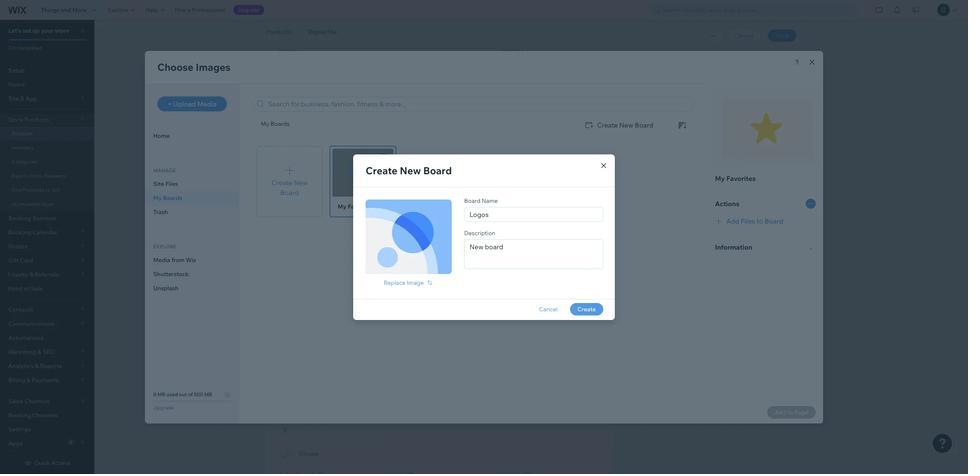 Task type: locate. For each thing, give the bounding box(es) containing it.
2 horizontal spatial and
[[381, 323, 392, 331]]

1 file from the left
[[347, 323, 357, 331]]

2 file from the left
[[394, 323, 403, 331]]

and left more in the top of the page
[[61, 6, 71, 14]]

edit seo settings button
[[639, 33, 706, 44]]

product
[[639, 105, 663, 113]]

0 horizontal spatial file
[[347, 323, 357, 331]]

explore
[[108, 6, 128, 14]]

Search for tools, apps, help & more... field
[[661, 4, 855, 16]]

ecommerce apps link
[[0, 197, 94, 211]]

0 vertical spatial info
[[301, 25, 318, 32]]

seo
[[666, 34, 680, 43]]

1 info tooltip image from the left
[[407, 473, 414, 474]]

store's
[[678, 220, 695, 227]]

find products to sell link
[[0, 183, 94, 197]]

2 vertical spatial and
[[381, 323, 392, 331]]

additional info sections
[[279, 310, 376, 317]]

optimize
[[639, 220, 663, 227]]

and
[[61, 6, 71, 14], [307, 197, 321, 203], [381, 323, 392, 331]]

booking channels
[[8, 412, 58, 419]]

hire a professional link
[[170, 0, 230, 20]]

requests
[[44, 173, 66, 179]]

up
[[33, 27, 40, 34]]

and right format at the left of page
[[381, 323, 392, 331]]

back in stock requests link
[[0, 169, 94, 183]]

help
[[145, 6, 158, 14]]

products link down store products
[[0, 127, 94, 141]]

info up like
[[323, 310, 339, 317]]

product left pages on the right top
[[697, 220, 718, 227]]

products (default rate)
[[644, 122, 713, 130]]

categories
[[12, 159, 37, 165]]

license
[[405, 323, 426, 331]]

0 vertical spatial and
[[61, 6, 71, 14]]

info tooltip image
[[407, 473, 414, 474], [523, 473, 530, 474]]

info tooltip image
[[318, 473, 326, 474]]

products link
[[262, 28, 295, 36], [0, 127, 94, 141]]

1 vertical spatial with
[[428, 323, 441, 331]]

settings
[[681, 34, 706, 43]]

0 horizontal spatial info tooltip image
[[407, 473, 414, 474]]

2 info tooltip image from the left
[[523, 473, 530, 474]]

share
[[279, 323, 297, 331]]

1 horizontal spatial of
[[662, 227, 667, 234]]

info for additional
[[323, 310, 339, 317]]

1 vertical spatial product
[[697, 220, 718, 227]]

product tax group
[[639, 105, 696, 113]]

of inside "sidebar" element
[[24, 285, 29, 292]]

1 horizontal spatial products link
[[262, 28, 295, 36]]

1 horizontal spatial info
[[323, 310, 339, 317]]

find
[[12, 187, 22, 193]]

of left sale
[[24, 285, 29, 292]]

booking services link
[[0, 211, 94, 225]]

point of sale
[[8, 285, 43, 292]]

rate)
[[699, 122, 713, 130]]

0 vertical spatial booking
[[8, 215, 31, 222]]

of left "an"
[[662, 227, 667, 234]]

sale
[[31, 285, 43, 292]]

completed
[[17, 45, 42, 51]]

0 vertical spatial of
[[662, 227, 667, 234]]

1 vertical spatial booking
[[8, 412, 31, 419]]

products link inside "advanced" form
[[262, 28, 295, 36]]

gallery image
[[339, 250, 350, 261]]

save button
[[769, 29, 797, 42]]

optimize your store's product pages with the help of an expert.
[[639, 220, 749, 234]]

products up name
[[266, 28, 291, 36]]

set
[[23, 27, 31, 34]]

product inside optimize your store's product pages with the help of an expert.
[[697, 220, 718, 227]]

1 vertical spatial your
[[664, 220, 677, 227]]

your
[[41, 27, 54, 34], [664, 220, 677, 227], [442, 323, 456, 331]]

images
[[279, 197, 305, 203]]

2 booking from the top
[[8, 412, 31, 419]]

of
[[662, 227, 667, 234], [24, 285, 29, 292]]

0 horizontal spatial of
[[24, 285, 29, 292]]

1 horizontal spatial file
[[394, 323, 403, 331]]

1 vertical spatial of
[[24, 285, 29, 292]]

basic info
[[279, 25, 318, 32]]

information
[[298, 323, 334, 331]]

sections
[[341, 310, 376, 317]]

products right the store
[[25, 116, 49, 123]]

promote
[[652, 18, 678, 26]]

find products to sell
[[12, 187, 60, 193]]

inventory link
[[0, 141, 94, 155]]

with right license
[[428, 323, 441, 331]]

0 horizontal spatial and
[[61, 6, 71, 14]]

2 horizontal spatial your
[[664, 220, 677, 227]]

more
[[72, 6, 87, 14]]

and left videos at top left
[[307, 197, 321, 203]]

your left customers. in the bottom of the page
[[442, 323, 456, 331]]

2 vertical spatial your
[[442, 323, 456, 331]]

home link
[[0, 77, 94, 92]]

0 vertical spatial product
[[693, 18, 717, 26]]

with right pages on the right top
[[738, 220, 749, 227]]

0 vertical spatial with
[[738, 220, 749, 227]]

0 horizontal spatial with
[[428, 323, 441, 331]]

point
[[8, 285, 23, 292]]

channels
[[32, 412, 58, 419]]

info
[[301, 25, 318, 32], [323, 310, 339, 317]]

your left store's
[[664, 220, 677, 227]]

None text field
[[294, 423, 378, 438]]

1 vertical spatial info
[[323, 310, 339, 317]]

hire a professional
[[175, 6, 225, 14]]

1 vertical spatial and
[[307, 197, 321, 203]]

booking channels link
[[0, 409, 94, 423]]

1 booking from the top
[[8, 215, 31, 222]]

ecommerce
[[12, 201, 40, 207]]

0 vertical spatial products link
[[262, 28, 295, 36]]

0 horizontal spatial info
[[301, 25, 318, 32]]

1 horizontal spatial info tooltip image
[[523, 473, 530, 474]]

your right up
[[41, 27, 54, 34]]

on sale
[[299, 450, 319, 458]]

setup
[[8, 67, 25, 74]]

booking
[[8, 215, 31, 222], [8, 412, 31, 419]]

1 vertical spatial products link
[[0, 127, 94, 141]]

0 vertical spatial your
[[41, 27, 54, 34]]

products link up name
[[262, 28, 295, 36]]

booking down ecommerce
[[8, 215, 31, 222]]

cancel button
[[727, 29, 761, 42]]

cancel
[[735, 32, 753, 39]]

1 horizontal spatial and
[[307, 197, 321, 203]]

1 horizontal spatial with
[[738, 220, 749, 227]]

customers.
[[458, 323, 492, 331]]

on
[[299, 450, 307, 458]]

product right this in the right of the page
[[693, 18, 717, 26]]

info right basic
[[301, 25, 318, 32]]

categories link
[[0, 155, 94, 169]]

with
[[738, 220, 749, 227], [428, 323, 441, 331]]

0 horizontal spatial your
[[41, 27, 54, 34]]

file left license
[[394, 323, 403, 331]]

basic
[[279, 25, 299, 32]]

booking up settings
[[8, 412, 31, 419]]

Add a product name text field
[[279, 62, 490, 77]]

advanced
[[636, 74, 676, 84]]

file right like
[[347, 323, 357, 331]]

products up ecommerce apps on the top of the page
[[23, 187, 44, 193]]



Task type: vqa. For each thing, say whether or not it's contained in the screenshot.
the right your
yes



Task type: describe. For each thing, give the bounding box(es) containing it.
edit seo settings
[[652, 34, 706, 43]]

store products
[[8, 116, 49, 123]]

sale
[[308, 450, 319, 458]]

add
[[355, 253, 367, 259]]

ribbon
[[502, 47, 526, 55]]

false text field
[[279, 119, 601, 167]]

store products button
[[0, 113, 94, 127]]

generate ai text
[[550, 90, 601, 98]]

(default
[[673, 122, 697, 130]]

images
[[369, 253, 392, 259]]

stock
[[30, 173, 43, 179]]

sell
[[51, 187, 60, 193]]

your inside optimize your store's product pages with the help of an expert.
[[664, 220, 677, 227]]

services
[[32, 215, 56, 222]]

settings
[[8, 426, 31, 433]]

like
[[336, 323, 346, 331]]

to
[[45, 187, 50, 193]]

store
[[8, 116, 23, 123]]

upgrade button
[[234, 5, 264, 15]]

quick access
[[34, 459, 70, 467]]

promote this product button
[[639, 16, 717, 28]]

the
[[639, 227, 648, 234]]

sidebar element
[[0, 20, 94, 474]]

access
[[51, 459, 70, 467]]

professional
[[192, 6, 225, 14]]

text
[[588, 90, 601, 98]]

share information like file format and file license with your customers.
[[279, 323, 492, 331]]

upgrade
[[239, 7, 259, 13]]

products inside popup button
[[25, 116, 49, 123]]

hire
[[175, 6, 186, 14]]

digital
[[308, 28, 326, 36]]

quick
[[34, 459, 50, 467]]

description
[[279, 89, 315, 97]]

expert.
[[677, 227, 695, 234]]

generate ai text button
[[537, 89, 601, 99]]

things and more
[[41, 6, 87, 14]]

this
[[680, 18, 691, 26]]

2/6 completed
[[8, 45, 42, 51]]

videos
[[323, 197, 349, 203]]

automations link
[[0, 331, 94, 345]]

and for more
[[61, 6, 71, 14]]

ecommerce apps
[[12, 201, 54, 207]]

generate
[[550, 90, 579, 98]]

let's set up your store
[[8, 27, 69, 34]]

2/6
[[8, 45, 16, 51]]

Start typing a brand name field
[[641, 158, 781, 172]]

with inside optimize your store's product pages with the help of an expert.
[[738, 220, 749, 227]]

ai
[[580, 90, 587, 98]]

add images
[[355, 253, 392, 259]]

products up 'inventory'
[[12, 131, 33, 137]]

back in stock requests
[[12, 173, 66, 179]]

and for videos
[[307, 197, 321, 203]]

0 horizontal spatial products link
[[0, 127, 94, 141]]

help button
[[140, 0, 170, 20]]

store
[[55, 27, 69, 34]]

home
[[8, 81, 25, 88]]

inventory
[[12, 145, 34, 151]]

booking services
[[8, 215, 56, 222]]

point of sale link
[[0, 282, 94, 296]]

booking for booking channels
[[8, 412, 31, 419]]

digital file
[[308, 28, 337, 36]]

let's
[[8, 27, 21, 34]]

info for basic
[[301, 25, 318, 32]]

apps
[[41, 201, 54, 207]]

help
[[649, 227, 661, 234]]

promote image
[[639, 18, 647, 26]]

advanced form
[[94, 0, 969, 474]]

images and videos
[[279, 197, 349, 203]]

of inside optimize your store's product pages with the help of an expert.
[[662, 227, 667, 234]]

format
[[358, 323, 379, 331]]

products down product
[[644, 122, 672, 130]]

product inside promote this product button
[[693, 18, 717, 26]]

a
[[187, 6, 191, 14]]

promote this product
[[652, 18, 717, 26]]

$
[[283, 426, 287, 434]]

1 horizontal spatial your
[[442, 323, 456, 331]]

booking for booking services
[[8, 215, 31, 222]]

things
[[41, 6, 59, 14]]

setup link
[[0, 63, 94, 77]]

save
[[776, 32, 789, 39]]

videos icon image
[[489, 250, 500, 261]]

your inside "sidebar" element
[[41, 27, 54, 34]]

tax
[[665, 105, 674, 113]]

file
[[327, 28, 337, 36]]

settings link
[[0, 423, 94, 437]]

back
[[12, 173, 23, 179]]

in
[[24, 173, 29, 179]]



